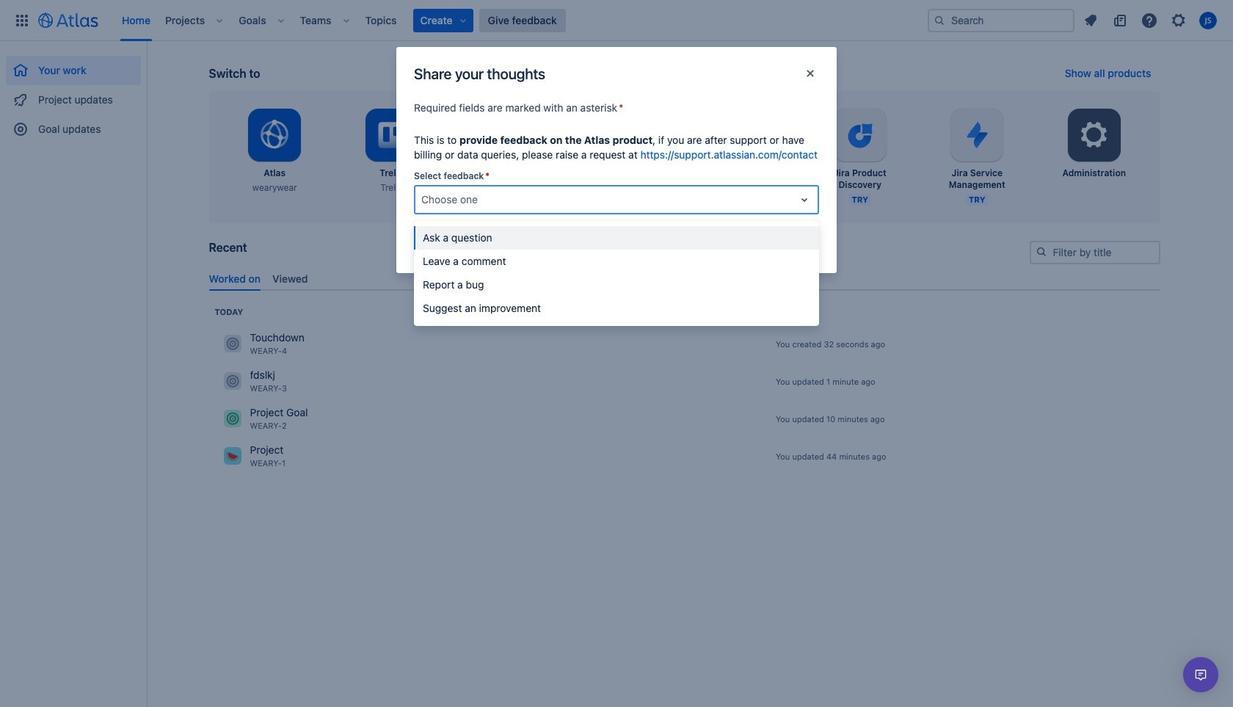 Task type: describe. For each thing, give the bounding box(es) containing it.
search image
[[1036, 246, 1047, 258]]

top element
[[9, 0, 928, 41]]

open intercom messenger image
[[1192, 666, 1210, 684]]

2 townsquare image from the top
[[224, 372, 241, 390]]

Filter by title field
[[1031, 242, 1159, 263]]

Search field
[[928, 8, 1075, 32]]



Task type: locate. For each thing, give the bounding box(es) containing it.
3 townsquare image from the top
[[224, 447, 241, 465]]

help image
[[1141, 11, 1159, 29]]

0 vertical spatial townsquare image
[[224, 335, 241, 353]]

1 townsquare image from the top
[[224, 335, 241, 353]]

None text field
[[421, 192, 424, 207]]

townsquare image
[[224, 335, 241, 353], [224, 372, 241, 390], [224, 447, 241, 465]]

close modal image
[[802, 65, 819, 82]]

banner
[[0, 0, 1233, 41]]

settings image
[[1077, 117, 1112, 153]]

group
[[6, 41, 141, 148]]

2 vertical spatial townsquare image
[[224, 447, 241, 465]]

open image
[[796, 191, 814, 209]]

1 vertical spatial townsquare image
[[224, 372, 241, 390]]

tab list
[[203, 266, 1166, 291]]

townsquare image
[[224, 410, 241, 428]]

search image
[[934, 14, 946, 26]]

heading
[[215, 306, 243, 318]]



Task type: vqa. For each thing, say whether or not it's contained in the screenshot.
the leftmost James Peterson image
no



